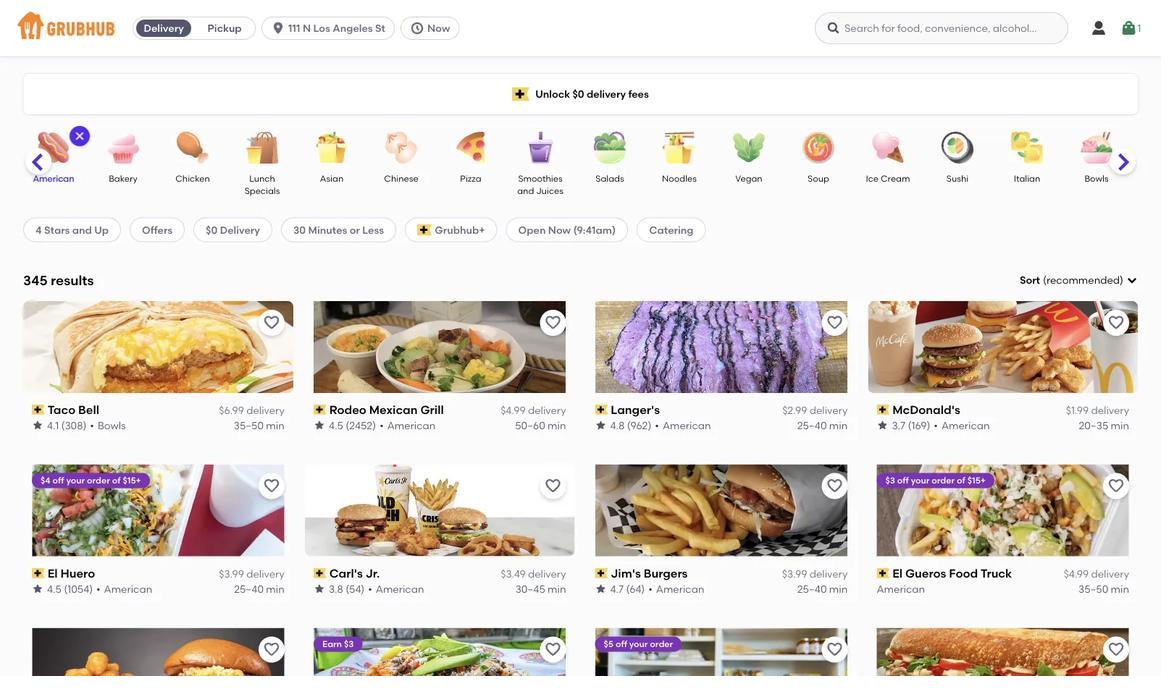 Task type: vqa. For each thing, say whether or not it's contained in the screenshot.
the leftmost $0
yes



Task type: describe. For each thing, give the bounding box(es) containing it.
• american for carl's jr.
[[368, 583, 424, 596]]

$4 off your order of $15+
[[41, 476, 141, 486]]

• for jim's burgers
[[649, 583, 653, 596]]

25–40 for el huero
[[234, 583, 264, 596]]

$3.99 for el huero
[[219, 569, 244, 581]]

of for huero
[[112, 476, 121, 486]]

$15+ for gueros
[[968, 476, 986, 486]]

min for rodeo mexican grill
[[548, 420, 566, 432]]

subscription pass image for mcdonald's
[[877, 405, 890, 415]]

pickup button
[[194, 17, 255, 40]]

subscription pass image for el gueros food truck
[[877, 569, 890, 579]]

(2452)
[[346, 420, 376, 432]]

sushi
[[947, 173, 969, 184]]

svg image right )
[[1127, 275, 1139, 286]]

salads image
[[585, 132, 636, 164]]

(9:41am)
[[574, 224, 616, 236]]

your for huero
[[66, 476, 85, 486]]

sushi image
[[933, 132, 983, 164]]

off for gueros
[[898, 476, 909, 486]]

$4.99 delivery for el gueros food truck
[[1064, 569, 1130, 581]]

subscription pass image for taco bell
[[32, 405, 45, 415]]

$4.99 delivery for rodeo mexican grill
[[501, 405, 566, 417]]

open
[[519, 224, 546, 236]]

sort
[[1020, 274, 1041, 287]]

1 horizontal spatial your
[[630, 640, 648, 650]]

star icon image for mcdonald's
[[877, 420, 889, 432]]

0 vertical spatial bowls
[[1085, 173, 1109, 184]]

35–50 min for el gueros food truck
[[1079, 583, 1130, 596]]

los
[[313, 22, 330, 34]]

star icon image for taco bell
[[32, 420, 43, 432]]

juices
[[536, 186, 564, 196]]

delivery button
[[133, 17, 194, 40]]

stars
[[44, 224, 70, 236]]

1
[[1138, 22, 1142, 34]]

bell
[[78, 403, 99, 417]]

subscription pass image for rodeo mexican grill
[[314, 405, 326, 415]]

$4.99 for rodeo mexican grill
[[501, 405, 526, 417]]

1 horizontal spatial off
[[616, 640, 628, 650]]

25–40 for langer's
[[798, 420, 827, 432]]

ice
[[866, 173, 879, 184]]

$3.99 delivery for el huero
[[219, 569, 285, 581]]

min for el huero
[[266, 583, 285, 596]]

20–35
[[1079, 420, 1109, 432]]

1 horizontal spatial $0
[[573, 88, 585, 100]]

el for el gueros food truck
[[893, 567, 903, 581]]

checkout
[[932, 470, 980, 482]]

cream
[[881, 173, 911, 184]]

or
[[350, 224, 360, 236]]

subscription pass image for langer's
[[595, 405, 608, 415]]

$15+ for huero
[[123, 476, 141, 486]]

min for taco bell
[[266, 420, 285, 432]]

$3.49
[[501, 569, 526, 581]]

1 vertical spatial delivery
[[220, 224, 260, 236]]

el gueros food truck logo image
[[868, 465, 1139, 557]]

american for el huero
[[104, 583, 152, 596]]

4.5 for rodeo
[[329, 420, 343, 432]]

rodeo
[[329, 403, 366, 417]]

bakery image
[[98, 132, 149, 164]]

results
[[51, 273, 94, 289]]

Search for food, convenience, alcohol... search field
[[815, 12, 1069, 44]]

1 horizontal spatial order
[[650, 640, 673, 650]]

and inside smoothies and juices
[[518, 186, 534, 196]]

vegan
[[736, 173, 763, 184]]

min for el gueros food truck
[[1111, 583, 1130, 596]]

4.7 (64)
[[611, 583, 645, 596]]

delivery inside button
[[144, 22, 184, 34]]

• american for rodeo mexican grill
[[380, 420, 436, 432]]

jim's burgers logo image
[[587, 465, 857, 557]]

3.7
[[892, 420, 906, 432]]

recommended
[[1047, 274, 1120, 287]]

20–35 min
[[1079, 420, 1130, 432]]

proceed to checkout
[[875, 470, 980, 482]]

$6.99
[[219, 405, 244, 417]]

mcdonald's logo image
[[868, 301, 1139, 393]]

lunch specials image
[[237, 132, 288, 164]]

noodles
[[662, 173, 697, 184]]

ice cream image
[[863, 132, 914, 164]]

langer's
[[611, 403, 660, 417]]

35–50 min for taco bell
[[234, 420, 285, 432]]

of for gueros
[[957, 476, 966, 486]]

3.7 (169)
[[892, 420, 931, 432]]

offers
[[142, 224, 173, 236]]

chinese image
[[376, 132, 427, 164]]

4.5 (2452)
[[329, 420, 376, 432]]

50–60 min
[[515, 420, 566, 432]]

0 horizontal spatial bowls
[[98, 420, 126, 432]]

earn $3
[[322, 640, 354, 650]]

delivery for huero
[[247, 569, 285, 581]]

star icon image for langer's
[[595, 420, 607, 432]]

american for jim's burgers
[[656, 583, 705, 596]]

• for taco bell
[[90, 420, 94, 432]]

american for rodeo mexican grill
[[387, 420, 436, 432]]

noodles image
[[654, 132, 705, 164]]

earn
[[322, 640, 342, 650]]

save this restaurant image for mcdonald's logo
[[1108, 314, 1126, 332]]

$1.99 delivery
[[1067, 405, 1130, 417]]

min for jim's burgers
[[830, 583, 848, 596]]

svg image inside 111 n los angeles st button
[[271, 21, 286, 36]]

$3.99 delivery for jim's burgers
[[783, 569, 848, 581]]

lunch specials
[[245, 173, 280, 196]]

35–50 for el gueros food truck
[[1079, 583, 1109, 596]]

langer's logo image
[[587, 301, 857, 393]]

smoothies and juices
[[518, 173, 564, 196]]

$3 off your order of $15+
[[886, 476, 986, 486]]

burgers
[[644, 567, 688, 581]]

delivery for jr.
[[528, 569, 566, 581]]

unlock
[[536, 88, 570, 100]]

$1.99
[[1067, 405, 1089, 417]]

asian image
[[307, 132, 357, 164]]

1 vertical spatial $3
[[344, 640, 354, 650]]

4
[[36, 224, 42, 236]]

4.1
[[47, 420, 59, 432]]

subscription pass image for jim's burgers
[[595, 569, 608, 579]]

star icon image for rodeo mexican grill
[[314, 420, 325, 432]]

st
[[375, 22, 386, 34]]

4.5 (1054)
[[47, 583, 93, 596]]

pizza image
[[446, 132, 496, 164]]

111 n los angeles st button
[[262, 17, 401, 40]]

(962)
[[627, 420, 652, 432]]

111 n los angeles st
[[289, 22, 386, 34]]

gueros
[[906, 567, 947, 581]]

30–45
[[516, 583, 546, 596]]

$4
[[41, 476, 51, 486]]

el huero logo image
[[23, 465, 293, 557]]

main navigation navigation
[[0, 0, 1162, 57]]

vegan image
[[724, 132, 775, 164]]

1 horizontal spatial $3
[[886, 476, 896, 486]]

mcdonald's
[[893, 403, 961, 417]]

4.7
[[611, 583, 624, 596]]

el for el huero
[[48, 567, 58, 581]]

1 horizontal spatial svg image
[[1091, 20, 1108, 37]]

proceed
[[875, 470, 917, 482]]

$4.99 for el gueros food truck
[[1064, 569, 1089, 581]]

delivery for burgers
[[810, 569, 848, 581]]

food
[[949, 567, 978, 581]]

catering
[[650, 224, 694, 236]]

4.8
[[611, 420, 625, 432]]

50–60
[[515, 420, 546, 432]]

italian image
[[1002, 132, 1053, 164]]

3.8
[[329, 583, 343, 596]]

american image
[[28, 132, 79, 164]]

mexican
[[369, 403, 418, 417]]



Task type: locate. For each thing, give the bounding box(es) containing it.
0 horizontal spatial 35–50 min
[[234, 420, 285, 432]]

panera bread logo image
[[868, 629, 1139, 677]]

american for mcdonald's
[[942, 420, 990, 432]]

• american for langer's
[[655, 420, 711, 432]]

american down american image on the top left of the page
[[33, 173, 74, 184]]

grubhub plus flag logo image for grubhub+
[[418, 224, 432, 236]]

delivery left the pickup button
[[144, 22, 184, 34]]

2 horizontal spatial svg image
[[1121, 20, 1138, 37]]

0 horizontal spatial el
[[48, 567, 58, 581]]

subscription pass image for carl's jr.
[[314, 569, 326, 579]]

1 horizontal spatial 35–50 min
[[1079, 583, 1130, 596]]

smoothies
[[518, 173, 563, 184]]

30–45 min
[[516, 583, 566, 596]]

subscription pass image for el huero
[[32, 569, 45, 579]]

subscription pass image left carl's
[[314, 569, 326, 579]]

0 vertical spatial grubhub plus flag logo image
[[513, 87, 530, 101]]

0 vertical spatial 35–50
[[234, 420, 264, 432]]

0 vertical spatial delivery
[[144, 22, 184, 34]]

order right $5
[[650, 640, 673, 650]]

and
[[518, 186, 534, 196], [72, 224, 92, 236]]

• for langer's
[[655, 420, 659, 432]]

fees
[[629, 88, 649, 100]]

0 vertical spatial 4.5
[[329, 420, 343, 432]]

0 horizontal spatial and
[[72, 224, 92, 236]]

$5
[[604, 640, 614, 650]]

)
[[1120, 274, 1124, 287]]

grubhub plus flag logo image left unlock
[[513, 87, 530, 101]]

0 horizontal spatial off
[[53, 476, 64, 486]]

american right (962) at the bottom right of page
[[663, 420, 711, 432]]

american
[[33, 173, 74, 184], [387, 420, 436, 432], [663, 420, 711, 432], [942, 420, 990, 432], [104, 583, 152, 596], [376, 583, 424, 596], [656, 583, 705, 596], [877, 583, 925, 596]]

subscription pass image
[[595, 405, 608, 415], [877, 405, 890, 415], [314, 569, 326, 579]]

of
[[112, 476, 121, 486], [957, 476, 966, 486]]

(1054)
[[64, 583, 93, 596]]

soup image
[[794, 132, 844, 164]]

chicken image
[[167, 132, 218, 164]]

• down rodeo mexican grill
[[380, 420, 384, 432]]

1 horizontal spatial $4.99 delivery
[[1064, 569, 1130, 581]]

1 vertical spatial $4.99
[[1064, 569, 1089, 581]]

1 vertical spatial bowls
[[98, 420, 126, 432]]

$3.99 for jim's burgers
[[783, 569, 808, 581]]

$2.99 delivery
[[783, 405, 848, 417]]

1 $3.99 from the left
[[219, 569, 244, 581]]

2 $3.99 from the left
[[783, 569, 808, 581]]

rodeo mexican grill logo image
[[314, 301, 566, 393]]

sort ( recommended )
[[1020, 274, 1124, 287]]

$0 delivery
[[206, 224, 260, 236]]

1 horizontal spatial of
[[957, 476, 966, 486]]

el up 4.5 (1054)
[[48, 567, 58, 581]]

25–40 min
[[798, 420, 848, 432], [234, 583, 285, 596], [798, 583, 848, 596]]

0 horizontal spatial of
[[112, 476, 121, 486]]

1 horizontal spatial $3.99
[[783, 569, 808, 581]]

truck
[[981, 567, 1012, 581]]

3.8 (54)
[[329, 583, 365, 596]]

$3 right earn
[[344, 640, 354, 650]]

order for huero
[[87, 476, 110, 486]]

1 horizontal spatial delivery
[[220, 224, 260, 236]]

off
[[53, 476, 64, 486], [898, 476, 909, 486], [616, 640, 628, 650]]

0 horizontal spatial $0
[[206, 224, 218, 236]]

order right "to"
[[932, 476, 955, 486]]

1 vertical spatial 35–50
[[1079, 583, 1109, 596]]

grill
[[420, 403, 444, 417]]

order
[[87, 476, 110, 486], [932, 476, 955, 486], [650, 640, 673, 650]]

1 horizontal spatial subscription pass image
[[595, 405, 608, 415]]

1 horizontal spatial $4.99
[[1064, 569, 1089, 581]]

2 horizontal spatial your
[[911, 476, 930, 486]]

(64)
[[626, 583, 645, 596]]

1 button
[[1121, 15, 1142, 41]]

grubhub plus flag logo image left 'grubhub+'
[[418, 224, 432, 236]]

35–50
[[234, 420, 264, 432], [1079, 583, 1109, 596]]

1 vertical spatial now
[[548, 224, 571, 236]]

el left gueros
[[893, 567, 903, 581]]

off for huero
[[53, 476, 64, 486]]

your
[[66, 476, 85, 486], [911, 476, 930, 486], [630, 640, 648, 650]]

subscription pass image left taco
[[32, 405, 45, 415]]

0 vertical spatial $3
[[886, 476, 896, 486]]

svg image left 'bakery' 'image' on the top
[[74, 130, 86, 142]]

pickup
[[208, 22, 242, 34]]

$3.49 delivery
[[501, 569, 566, 581]]

30
[[293, 224, 306, 236]]

subscription pass image left langer's
[[595, 405, 608, 415]]

svg image inside now button
[[410, 21, 425, 36]]

star icon image left 3.7
[[877, 420, 889, 432]]

4.5 down el huero
[[47, 583, 62, 596]]

35–50 for taco bell
[[234, 420, 264, 432]]

el gueros food truck
[[893, 567, 1012, 581]]

jim's
[[611, 567, 641, 581]]

• for carl's jr.
[[368, 583, 372, 596]]

bowls image
[[1072, 132, 1123, 164]]

bakery
[[109, 173, 138, 184]]

0 vertical spatial $4.99
[[501, 405, 526, 417]]

save this restaurant image
[[263, 314, 280, 332], [1108, 314, 1126, 332], [263, 478, 280, 495], [263, 642, 280, 659]]

• american down 'jr.'
[[368, 583, 424, 596]]

•
[[90, 420, 94, 432], [380, 420, 384, 432], [655, 420, 659, 432], [934, 420, 938, 432], [96, 583, 100, 596], [368, 583, 372, 596], [649, 583, 653, 596]]

min for langer's
[[830, 420, 848, 432]]

2 $3.99 delivery from the left
[[783, 569, 848, 581]]

carl's jr.
[[329, 567, 380, 581]]

(
[[1044, 274, 1047, 287]]

0 vertical spatial now
[[428, 22, 450, 34]]

2 of from the left
[[957, 476, 966, 486]]

now right the st
[[428, 22, 450, 34]]

2 horizontal spatial subscription pass image
[[877, 405, 890, 415]]

bowls
[[1085, 173, 1109, 184], [98, 420, 126, 432]]

smoothies and juices image
[[515, 132, 566, 164]]

star icon image left 4.5 (1054)
[[32, 584, 43, 595]]

star icon image for jim's burgers
[[595, 584, 607, 595]]

eggstreme breakfast burritos logo image
[[23, 629, 293, 677]]

• down bell
[[90, 420, 94, 432]]

order for gueros
[[932, 476, 955, 486]]

0 horizontal spatial $4.99
[[501, 405, 526, 417]]

1 horizontal spatial el
[[893, 567, 903, 581]]

1 horizontal spatial $3.99 delivery
[[783, 569, 848, 581]]

1 vertical spatial 35–50 min
[[1079, 583, 1130, 596]]

subscription pass image
[[32, 405, 45, 415], [314, 405, 326, 415], [32, 569, 45, 579], [595, 569, 608, 579], [877, 569, 890, 579]]

$0 right offers
[[206, 224, 218, 236]]

(169)
[[908, 420, 931, 432]]

american for carl's jr.
[[376, 583, 424, 596]]

subscription pass image left rodeo
[[314, 405, 326, 415]]

• for el huero
[[96, 583, 100, 596]]

svg image
[[1091, 20, 1108, 37], [1121, 20, 1138, 37], [827, 21, 841, 36]]

0 horizontal spatial $15+
[[123, 476, 141, 486]]

0 vertical spatial and
[[518, 186, 534, 196]]

• for rodeo mexican grill
[[380, 420, 384, 432]]

25–40 min for langer's
[[798, 420, 848, 432]]

carl's
[[329, 567, 363, 581]]

1 horizontal spatial now
[[548, 224, 571, 236]]

now inside now button
[[428, 22, 450, 34]]

order right the $4
[[87, 476, 110, 486]]

carl's jr. logo image
[[305, 465, 575, 557]]

svg image inside 1 button
[[1121, 20, 1138, 37]]

25–40 for jim's burgers
[[798, 583, 827, 596]]

min for carl's jr.
[[548, 583, 566, 596]]

1 vertical spatial $0
[[206, 224, 218, 236]]

svg image
[[271, 21, 286, 36], [410, 21, 425, 36], [74, 130, 86, 142], [1127, 275, 1139, 286]]

el guero food truck logo image
[[305, 629, 575, 677]]

2 el from the left
[[893, 567, 903, 581]]

• right (169)
[[934, 420, 938, 432]]

2 horizontal spatial off
[[898, 476, 909, 486]]

25–40 min for el huero
[[234, 583, 285, 596]]

0 horizontal spatial 4.5
[[47, 583, 62, 596]]

• american for jim's burgers
[[649, 583, 705, 596]]

specials
[[245, 186, 280, 196]]

minutes
[[308, 224, 347, 236]]

svg image left 111
[[271, 21, 286, 36]]

• for mcdonald's
[[934, 420, 938, 432]]

grubhub+
[[435, 224, 485, 236]]

delivery down specials
[[220, 224, 260, 236]]

subscription pass image left gueros
[[877, 569, 890, 579]]

(54)
[[346, 583, 365, 596]]

save this restaurant image
[[545, 314, 562, 332], [826, 314, 844, 332], [545, 478, 562, 495], [826, 478, 844, 495], [1108, 478, 1126, 495], [545, 642, 562, 659], [826, 642, 844, 659], [1108, 642, 1126, 659]]

proceed to checkout button
[[831, 463, 1025, 489]]

delivery for mexican
[[528, 405, 566, 417]]

0 vertical spatial 35–50 min
[[234, 420, 285, 432]]

0 horizontal spatial subscription pass image
[[314, 569, 326, 579]]

n
[[303, 22, 311, 34]]

35–50 min
[[234, 420, 285, 432], [1079, 583, 1130, 596]]

345
[[23, 273, 48, 289]]

save this restaurant image for eggstreme breakfast burritos logo
[[263, 642, 280, 659]]

star icon image
[[32, 420, 43, 432], [314, 420, 325, 432], [595, 420, 607, 432], [877, 420, 889, 432], [32, 584, 43, 595], [314, 584, 325, 595], [595, 584, 607, 595]]

and down the smoothies
[[518, 186, 534, 196]]

star icon image left 3.8
[[314, 584, 325, 595]]

0 horizontal spatial order
[[87, 476, 110, 486]]

0 horizontal spatial $3.99
[[219, 569, 244, 581]]

unlock $0 delivery fees
[[536, 88, 649, 100]]

• american down mcdonald's
[[934, 420, 990, 432]]

345 results
[[23, 273, 94, 289]]

star icon image left 4.1
[[32, 420, 43, 432]]

1 vertical spatial grubhub plus flag logo image
[[418, 224, 432, 236]]

• bowls
[[90, 420, 126, 432]]

• right "(64)"
[[649, 583, 653, 596]]

25–40
[[798, 420, 827, 432], [234, 583, 264, 596], [798, 583, 827, 596]]

None field
[[1020, 273, 1139, 288]]

1 vertical spatial and
[[72, 224, 92, 236]]

0 vertical spatial $4.99 delivery
[[501, 405, 566, 417]]

4.8 (962)
[[611, 420, 652, 432]]

off right the $4
[[53, 476, 64, 486]]

american down 'jr.'
[[376, 583, 424, 596]]

delivery for bell
[[247, 405, 285, 417]]

• american for el huero
[[96, 583, 152, 596]]

$4.99 delivery
[[501, 405, 566, 417], [1064, 569, 1130, 581]]

1 horizontal spatial $15+
[[968, 476, 986, 486]]

30 minutes or less
[[293, 224, 384, 236]]

0 horizontal spatial your
[[66, 476, 85, 486]]

angeles
[[333, 22, 373, 34]]

subscription pass image left jim's
[[595, 569, 608, 579]]

american down mcdonald's
[[942, 420, 990, 432]]

open now (9:41am)
[[519, 224, 616, 236]]

2 horizontal spatial order
[[932, 476, 955, 486]]

• american right (1054)
[[96, 583, 152, 596]]

• american for mcdonald's
[[934, 420, 990, 432]]

of right "to"
[[957, 476, 966, 486]]

• right (1054)
[[96, 583, 100, 596]]

0 vertical spatial $0
[[573, 88, 585, 100]]

2 $15+ from the left
[[968, 476, 986, 486]]

pizza
[[460, 173, 482, 184]]

0 horizontal spatial now
[[428, 22, 450, 34]]

and left 'up'
[[72, 224, 92, 236]]

your for gueros
[[911, 476, 930, 486]]

0 horizontal spatial svg image
[[827, 21, 841, 36]]

of down • bowls
[[112, 476, 121, 486]]

grubhub plus flag logo image
[[513, 87, 530, 101], [418, 224, 432, 236]]

0 horizontal spatial grubhub plus flag logo image
[[418, 224, 432, 236]]

1 of from the left
[[112, 476, 121, 486]]

off right $5
[[616, 640, 628, 650]]

svg image right the st
[[410, 21, 425, 36]]

star icon image left 4.5 (2452) at the left
[[314, 420, 325, 432]]

star icon image for carl's jr.
[[314, 584, 325, 595]]

$6.99 delivery
[[219, 405, 285, 417]]

1 horizontal spatial 35–50
[[1079, 583, 1109, 596]]

delivery for gueros
[[1092, 569, 1130, 581]]

lunch
[[249, 173, 275, 184]]

1 horizontal spatial grubhub plus flag logo image
[[513, 87, 530, 101]]

4.1 (308)
[[47, 420, 87, 432]]

american down the burgers
[[656, 583, 705, 596]]

now button
[[401, 17, 466, 40]]

4.5 down rodeo
[[329, 420, 343, 432]]

• right (962) at the bottom right of page
[[655, 420, 659, 432]]

subscription pass image left el huero
[[32, 569, 45, 579]]

4.5
[[329, 420, 343, 432], [47, 583, 62, 596]]

0 horizontal spatial $3
[[344, 640, 354, 650]]

none field containing sort
[[1020, 273, 1139, 288]]

1 el from the left
[[48, 567, 58, 581]]

american for langer's
[[663, 420, 711, 432]]

min for mcdonald's
[[1111, 420, 1130, 432]]

• right (54)
[[368, 583, 372, 596]]

4.5 for el
[[47, 583, 62, 596]]

grubhub plus flag logo image for unlock $0 delivery fees
[[513, 87, 530, 101]]

star icon image left 4.7
[[595, 584, 607, 595]]

1 horizontal spatial 4.5
[[329, 420, 343, 432]]

0 horizontal spatial $4.99 delivery
[[501, 405, 566, 417]]

less
[[363, 224, 384, 236]]

el huero
[[48, 567, 95, 581]]

0 horizontal spatial 35–50
[[234, 420, 264, 432]]

star icon image for el huero
[[32, 584, 43, 595]]

bowls down bell
[[98, 420, 126, 432]]

0 horizontal spatial delivery
[[144, 22, 184, 34]]

off left "to"
[[898, 476, 909, 486]]

4 stars and up
[[36, 224, 109, 236]]

• american right (962) at the bottom right of page
[[655, 420, 711, 432]]

taco
[[48, 403, 76, 417]]

salads
[[596, 173, 624, 184]]

• american down the burgers
[[649, 583, 705, 596]]

uncle paulie's deli logo image
[[587, 629, 857, 677]]

1 horizontal spatial bowls
[[1085, 173, 1109, 184]]

save this restaurant image for taco bell logo
[[263, 314, 280, 332]]

$15+
[[123, 476, 141, 486], [968, 476, 986, 486]]

0 horizontal spatial $3.99 delivery
[[219, 569, 285, 581]]

1 vertical spatial $4.99 delivery
[[1064, 569, 1130, 581]]

$3 left "to"
[[886, 476, 896, 486]]

american down mexican
[[387, 420, 436, 432]]

(308)
[[61, 420, 87, 432]]

american down gueros
[[877, 583, 925, 596]]

ice cream
[[866, 173, 911, 184]]

$0 right unlock
[[573, 88, 585, 100]]

• american down mexican
[[380, 420, 436, 432]]

el
[[48, 567, 58, 581], [893, 567, 903, 581]]

25–40 min for jim's burgers
[[798, 583, 848, 596]]

$2.99
[[783, 405, 808, 417]]

now right open
[[548, 224, 571, 236]]

to
[[919, 470, 930, 482]]

up
[[94, 224, 109, 236]]

asian
[[320, 173, 344, 184]]

1 vertical spatial 4.5
[[47, 583, 62, 596]]

taco bell logo image
[[23, 301, 293, 393]]

american right (1054)
[[104, 583, 152, 596]]

bowls down bowls image
[[1085, 173, 1109, 184]]

subscription pass image left mcdonald's
[[877, 405, 890, 415]]

1 $3.99 delivery from the left
[[219, 569, 285, 581]]

star icon image left 4.8
[[595, 420, 607, 432]]

1 horizontal spatial and
[[518, 186, 534, 196]]

1 $15+ from the left
[[123, 476, 141, 486]]

chicken
[[176, 173, 210, 184]]

soup
[[808, 173, 830, 184]]



